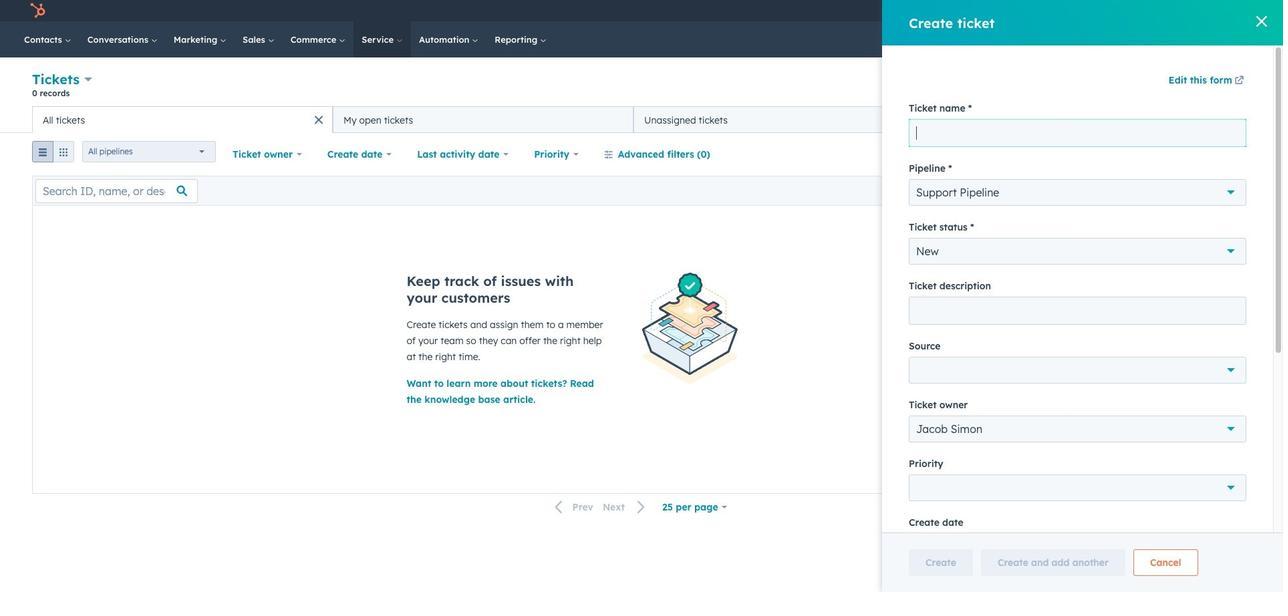 Task type: describe. For each thing, give the bounding box(es) containing it.
Search ID, name, or description search field
[[35, 179, 198, 203]]

marketplaces image
[[1087, 6, 1099, 18]]



Task type: locate. For each thing, give the bounding box(es) containing it.
jacob simon image
[[1188, 5, 1200, 17]]

group
[[32, 141, 74, 168]]

pagination navigation
[[547, 499, 654, 516]]

banner
[[32, 70, 1251, 106]]

Search HubSpot search field
[[1086, 28, 1237, 51]]

menu
[[989, 0, 1267, 21]]



Task type: vqa. For each thing, say whether or not it's contained in the screenshot.
to
no



